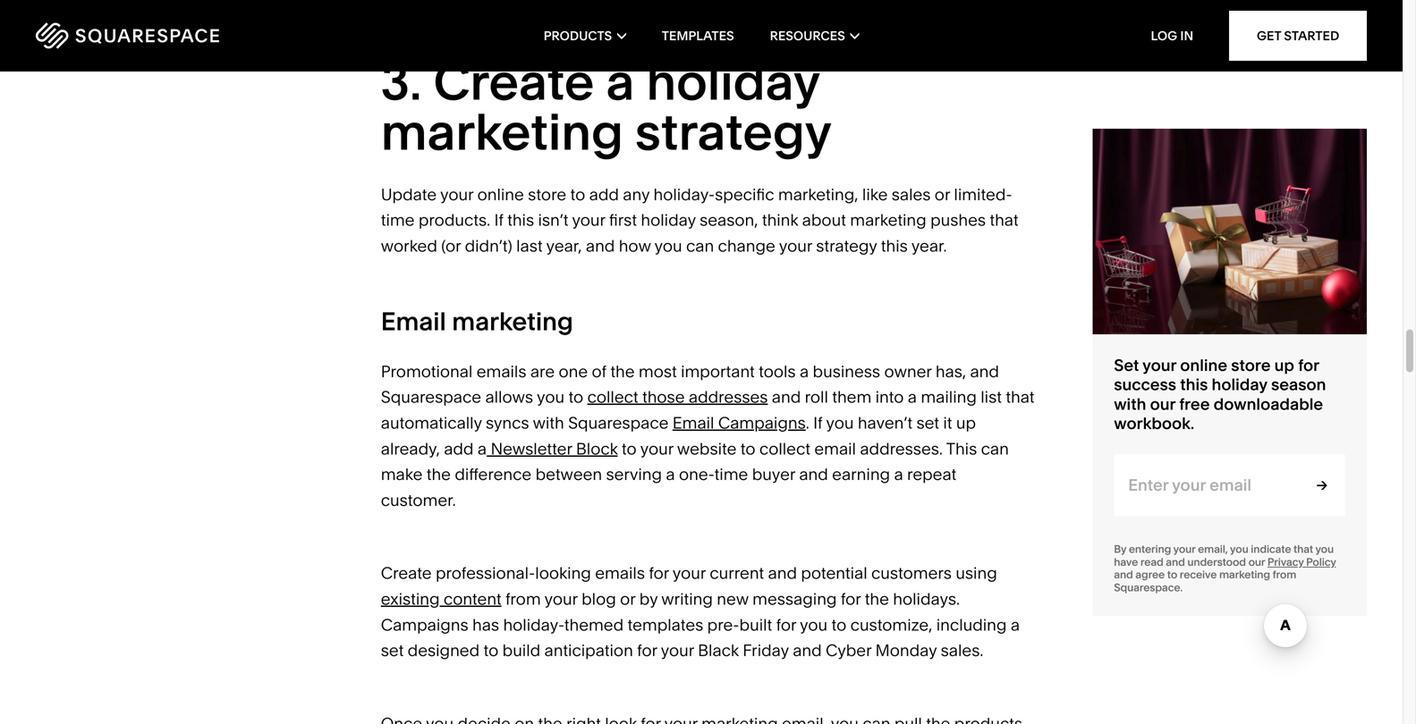 Task type: vqa. For each thing, say whether or not it's contained in the screenshot.
Add Emmeline to your favorites list image
no



Task type: describe. For each thing, give the bounding box(es) containing it.
for inside create professional-looking emails for your current and potential customers using existing content
[[649, 564, 669, 583]]

to inside promotional emails are one of the most important tools a business owner has, and squarespace allows you to
[[568, 387, 583, 407]]

privacy
[[1267, 556, 1304, 569]]

that inside update your online store to add any holiday-specific marketing, like sales or limited- time products. if this isn't your first holiday season, think about marketing pushes that worked (or didn't) last year, and how you can change your strategy this year.
[[990, 210, 1018, 230]]

marketing up are
[[452, 306, 573, 337]]

build
[[502, 641, 540, 661]]

have
[[1114, 556, 1138, 569]]

existing content link
[[381, 589, 501, 609]]

sales.
[[941, 641, 983, 661]]

resources
[[770, 28, 845, 43]]

tools
[[759, 362, 796, 381]]

marketing,
[[778, 185, 858, 204]]

get started link
[[1229, 11, 1367, 61]]

add inside update your online store to add any holiday-specific marketing, like sales or limited- time products. if this isn't your first holiday season, think about marketing pushes that worked (or didn't) last year, and how you can change your strategy this year.
[[589, 185, 619, 204]]

between
[[535, 465, 602, 484]]

up inside . if you haven't set it up already, add a
[[956, 413, 976, 433]]

like
[[862, 185, 888, 204]]

email marketing
[[381, 306, 573, 337]]

you right the 'email,' at right bottom
[[1230, 543, 1248, 556]]

season,
[[700, 210, 758, 230]]

customer.
[[381, 491, 456, 510]]

important
[[681, 362, 755, 381]]

didn't)
[[465, 236, 512, 256]]

and inside create professional-looking emails for your current and potential customers using existing content
[[768, 564, 797, 583]]

squarespace.
[[1114, 582, 1183, 595]]

create inside 3. create a holiday marketing strategy
[[433, 51, 594, 113]]

. if
[[806, 413, 822, 433]]

with for squarespace
[[533, 413, 564, 433]]

workbook.
[[1114, 414, 1194, 433]]

current
[[710, 564, 764, 583]]

or inside from your blog or by writing new messaging for the holidays. campaigns has holiday-themed templates pre-built for you to customize, including a set designed to build anticipation for your black friday and cyber monday sales.
[[620, 589, 635, 609]]

update
[[381, 185, 437, 204]]

set
[[1114, 356, 1139, 375]]

one-
[[679, 465, 714, 484]]

by
[[639, 589, 658, 609]]

addresses
[[689, 387, 768, 407]]

with for our
[[1114, 394, 1146, 414]]

specific
[[715, 185, 774, 204]]

emails inside promotional emails are one of the most important tools a business owner has, and squarespace allows you to
[[477, 362, 526, 381]]

block
[[576, 439, 618, 459]]

you inside promotional emails are one of the most important tools a business owner has, and squarespace allows you to
[[537, 387, 564, 407]]

a inside . if you haven't set it up already, add a
[[478, 439, 487, 459]]

a inside from your blog or by writing new messaging for the holidays. campaigns has holiday-themed templates pre-built for you to customize, including a set designed to build anticipation for your black friday and cyber monday sales.
[[1011, 615, 1020, 635]]

has,
[[936, 362, 966, 381]]

a inside 3. create a holiday marketing strategy
[[606, 51, 635, 113]]

add inside . if you haven't set it up already, add a
[[444, 439, 474, 459]]

including
[[936, 615, 1007, 635]]

your inside to your website to collect email addresses. this can make the difference between serving a one-time buyer and earning a repeat customer.
[[640, 439, 673, 459]]

3.
[[381, 51, 422, 113]]

started
[[1284, 28, 1339, 43]]

store for to
[[528, 185, 566, 204]]

year.
[[911, 236, 947, 256]]

to up cyber
[[831, 615, 846, 635]]

this inside set your online store up for success this holiday season with our free downloadable workbook.
[[1180, 375, 1208, 395]]

privacy policy and agree         to receive marketing from squarespace.
[[1114, 556, 1336, 595]]

newsletter block link
[[487, 439, 618, 459]]

indicate
[[1251, 543, 1291, 556]]

customers
[[871, 564, 952, 583]]

your down think at the right
[[779, 236, 812, 256]]

0 vertical spatial this
[[507, 210, 534, 230]]

set inside from your blog or by writing new messaging for the holidays. campaigns has holiday-themed templates pre-built for you to customize, including a set designed to build anticipation for your black friday and cyber monday sales.
[[381, 641, 404, 661]]

year,
[[546, 236, 582, 256]]

understood
[[1187, 556, 1246, 569]]

pre-
[[707, 615, 739, 635]]

cyber
[[826, 641, 871, 661]]

log
[[1151, 28, 1177, 43]]

email
[[814, 439, 856, 459]]

holiday- inside update your online store to add any holiday-specific marketing, like sales or limited- time products. if this isn't your first holiday season, think about marketing pushes that worked (or didn't) last year, and how you can change your strategy this year.
[[653, 185, 715, 204]]

to your website to collect email addresses. this can make the difference between serving a one-time buyer and earning a repeat customer.
[[381, 439, 1013, 510]]

from inside from your blog or by writing new messaging for the holidays. campaigns has holiday-themed templates pre-built for you to customize, including a set designed to build anticipation for your black friday and cyber monday sales.
[[505, 589, 541, 609]]

squarespace inside promotional emails are one of the most important tools a business owner has, and squarespace allows you to
[[381, 387, 481, 407]]

can inside update your online store to add any holiday-specific marketing, like sales or limited- time products. if this isn't your first holiday season, think about marketing pushes that worked (or didn't) last year, and how you can change your strategy this year.
[[686, 236, 714, 256]]

a inside promotional emails are one of the most important tools a business owner has, and squarespace allows you to
[[800, 362, 809, 381]]

templates link
[[662, 0, 734, 72]]

templates
[[628, 615, 703, 635]]

last
[[516, 236, 543, 256]]

for inside set your online store up for success this holiday season with our free downloadable workbook.
[[1298, 356, 1319, 375]]

set your online store up for success this holiday season with our free downloadable workbook.
[[1114, 356, 1326, 433]]

email campaigns link
[[672, 413, 806, 433]]

your up products.
[[440, 185, 473, 204]]

collect inside to your website to collect email addresses. this can make the difference between serving a one-time buyer and earning a repeat customer.
[[759, 439, 810, 459]]

log             in link
[[1151, 28, 1193, 43]]

to down has
[[483, 641, 498, 661]]

strategy inside 3. create a holiday marketing strategy
[[635, 101, 832, 163]]

strategy inside update your online store to add any holiday-specific marketing, like sales or limited- time products. if this isn't your first holiday season, think about marketing pushes that worked (or didn't) last year, and how you can change your strategy this year.
[[816, 236, 877, 256]]

from inside privacy policy and agree         to receive marketing from squarespace.
[[1273, 569, 1296, 582]]

about
[[802, 210, 846, 230]]

buyer
[[752, 465, 795, 484]]

of
[[592, 362, 606, 381]]

get
[[1257, 28, 1281, 43]]

that inside by entering your email, you indicate that you have read and understood our
[[1294, 543, 1313, 556]]

to inside update your online store to add any holiday-specific marketing, like sales or limited- time products. if this isn't your first holiday season, think about marketing pushes that worked (or didn't) last year, and how you can change your strategy this year.
[[570, 185, 585, 204]]

into
[[875, 387, 904, 407]]

our inside set your online store up for success this holiday season with our free downloadable workbook.
[[1150, 394, 1175, 414]]

products
[[544, 28, 612, 43]]

potential
[[801, 564, 867, 583]]

store for up
[[1231, 356, 1271, 375]]

are
[[530, 362, 555, 381]]

holiday- inside from your blog or by writing new messaging for the holidays. campaigns has holiday-themed templates pre-built for you to customize, including a set designed to build anticipation for your black friday and cyber monday sales.
[[503, 615, 564, 635]]

most
[[639, 362, 677, 381]]

first
[[609, 210, 637, 230]]

serving
[[606, 465, 662, 484]]

to inside privacy policy and agree         to receive marketing from squarespace.
[[1167, 569, 1177, 582]]

promotional emails are one of the most important tools a business owner has, and squarespace allows you to
[[381, 362, 1003, 407]]

those
[[642, 387, 685, 407]]

Enter your email email field
[[1114, 455, 1290, 517]]

for down 'messaging'
[[776, 615, 796, 635]]

themed
[[564, 615, 624, 635]]

or inside update your online store to add any holiday-specific marketing, like sales or limited- time products. if this isn't your first holiday season, think about marketing pushes that worked (or didn't) last year, and how you can change your strategy this year.
[[935, 185, 950, 204]]

pushes
[[930, 210, 986, 230]]

and roll them into a mailing list that automatically syncs with squarespace
[[381, 387, 1038, 433]]

can inside to your website to collect email addresses. this can make the difference between serving a one-time buyer and earning a repeat customer.
[[981, 439, 1009, 459]]

create inside create professional-looking emails for your current and potential customers using existing content
[[381, 564, 432, 583]]

email,
[[1198, 543, 1228, 556]]

log             in
[[1151, 28, 1193, 43]]

mailing
[[921, 387, 977, 407]]

read
[[1140, 556, 1163, 569]]

in
[[1180, 28, 1193, 43]]

messaging
[[752, 589, 837, 609]]

and inside by entering your email, you indicate that you have read and understood our
[[1166, 556, 1185, 569]]

syncs
[[486, 413, 529, 433]]

your inside set your online store up for success this holiday season with our free downloadable workbook.
[[1142, 356, 1176, 375]]

you inside from your blog or by writing new messaging for the holidays. campaigns has holiday-themed templates pre-built for you to customize, including a set designed to build anticipation for your black friday and cyber monday sales.
[[800, 615, 828, 635]]

haven't
[[858, 413, 912, 433]]



Task type: locate. For each thing, give the bounding box(es) containing it.
up inside set your online store up for success this holiday season with our free downloadable workbook.
[[1274, 356, 1294, 375]]

that right indicate
[[1294, 543, 1313, 556]]

to up the year,
[[570, 185, 585, 204]]

1 horizontal spatial store
[[1231, 356, 1271, 375]]

and
[[586, 236, 615, 256], [970, 362, 999, 381], [772, 387, 801, 407], [799, 465, 828, 484], [1166, 556, 1185, 569], [768, 564, 797, 583], [1114, 569, 1133, 582], [793, 641, 822, 661]]

squarespace logo link
[[36, 22, 302, 49]]

marketing inside 3. create a holiday marketing strategy
[[381, 101, 623, 163]]

time down website
[[714, 465, 748, 484]]

you right how
[[654, 236, 682, 256]]

and down email
[[799, 465, 828, 484]]

for
[[1298, 356, 1319, 375], [649, 564, 669, 583], [841, 589, 861, 609], [776, 615, 796, 635], [637, 641, 657, 661]]

holiday
[[646, 51, 819, 113], [641, 210, 696, 230], [1212, 375, 1267, 395]]

products button
[[544, 0, 626, 72]]

make
[[381, 465, 423, 484]]

earning
[[832, 465, 890, 484]]

1 horizontal spatial our
[[1248, 556, 1265, 569]]

our inside by entering your email, you indicate that you have read and understood our
[[1248, 556, 1265, 569]]

holiday inside set your online store up for success this holiday season with our free downloadable workbook.
[[1212, 375, 1267, 395]]

up up 'downloadable'
[[1274, 356, 1294, 375]]

0 horizontal spatial squarespace
[[381, 387, 481, 407]]

and down first on the left top
[[586, 236, 615, 256]]

the
[[610, 362, 635, 381], [426, 465, 451, 484], [865, 589, 889, 609]]

writing
[[661, 589, 713, 609]]

and inside update your online store to add any holiday-specific marketing, like sales or limited- time products. if this isn't your first holiday season, think about marketing pushes that worked (or didn't) last year, and how you can change your strategy this year.
[[586, 236, 615, 256]]

campaigns down addresses
[[718, 413, 806, 433]]

from your blog or by writing new messaging for the holidays. campaigns has holiday-themed templates pre-built for you to customize, including a set designed to build anticipation for your black friday and cyber monday sales.
[[381, 589, 1024, 661]]

set inside . if you haven't set it up already, add a
[[916, 413, 939, 433]]

your up serving
[[640, 439, 673, 459]]

automatically
[[381, 413, 482, 433]]

a inside and roll them into a mailing list that automatically syncs with squarespace
[[908, 387, 917, 407]]

None submit
[[1290, 455, 1345, 517]]

0 vertical spatial holiday
[[646, 51, 819, 113]]

campaigns
[[718, 413, 806, 433], [381, 615, 468, 635]]

and inside and roll them into a mailing list that automatically syncs with squarespace
[[772, 387, 801, 407]]

0 vertical spatial campaigns
[[718, 413, 806, 433]]

allows
[[485, 387, 533, 407]]

0 horizontal spatial time
[[381, 210, 415, 230]]

time down update
[[381, 210, 415, 230]]

0 horizontal spatial our
[[1150, 394, 1175, 414]]

and inside from your blog or by writing new messaging for the holidays. campaigns has holiday-themed templates pre-built for you to customize, including a set designed to build anticipation for your black friday and cyber monday sales.
[[793, 641, 822, 661]]

new
[[717, 589, 749, 609]]

1 horizontal spatial or
[[935, 185, 950, 204]]

holidays.
[[893, 589, 960, 609]]

0 vertical spatial add
[[589, 185, 619, 204]]

create professional-looking emails for your current and potential customers using existing content
[[381, 564, 1001, 609]]

0 vertical spatial store
[[528, 185, 566, 204]]

holiday down any
[[641, 210, 696, 230]]

this
[[946, 439, 977, 459]]

the inside to your website to collect email addresses. this can make the difference between serving a one-time buyer and earning a repeat customer.
[[426, 465, 451, 484]]

you right privacy
[[1315, 543, 1334, 556]]

0 horizontal spatial online
[[477, 185, 524, 204]]

0 horizontal spatial holiday-
[[503, 615, 564, 635]]

entering
[[1129, 543, 1171, 556]]

it
[[943, 413, 952, 433]]

1 vertical spatial strategy
[[816, 236, 877, 256]]

if
[[494, 210, 503, 230]]

a right including
[[1011, 615, 1020, 635]]

squarespace up block
[[568, 413, 669, 433]]

can right this at right
[[981, 439, 1009, 459]]

content
[[444, 589, 501, 609]]

already,
[[381, 439, 440, 459]]

marketing down like
[[850, 210, 926, 230]]

time inside to your website to collect email addresses. this can make the difference between serving a one-time buyer and earning a repeat customer.
[[714, 465, 748, 484]]

2 vertical spatial holiday
[[1212, 375, 1267, 395]]

1 horizontal spatial email
[[672, 413, 714, 433]]

change
[[718, 236, 775, 256]]

and up list
[[970, 362, 999, 381]]

(or
[[441, 236, 461, 256]]

0 vertical spatial or
[[935, 185, 950, 204]]

1 vertical spatial email
[[672, 413, 714, 433]]

worked
[[381, 236, 437, 256]]

store up 'downloadable'
[[1231, 356, 1271, 375]]

0 horizontal spatial with
[[533, 413, 564, 433]]

you inside update your online store to add any holiday-specific marketing, like sales or limited- time products. if this isn't your first holiday season, think about marketing pushes that worked (or didn't) last year, and how you can change your strategy this year.
[[654, 236, 682, 256]]

can
[[686, 236, 714, 256], [981, 439, 1009, 459]]

that inside and roll them into a mailing list that automatically syncs with squarespace
[[1006, 387, 1035, 407]]

1 vertical spatial holiday
[[641, 210, 696, 230]]

sales
[[892, 185, 931, 204]]

the inside promotional emails are one of the most important tools a business owner has, and squarespace allows you to
[[610, 362, 635, 381]]

strategy down about
[[816, 236, 877, 256]]

this right if
[[507, 210, 534, 230]]

0 horizontal spatial set
[[381, 641, 404, 661]]

1 horizontal spatial squarespace
[[568, 413, 669, 433]]

1 vertical spatial emails
[[595, 564, 645, 583]]

holiday- right any
[[653, 185, 715, 204]]

add up first on the left top
[[589, 185, 619, 204]]

your left first on the left top
[[572, 210, 605, 230]]

1 horizontal spatial campaigns
[[718, 413, 806, 433]]

email for email marketing
[[381, 306, 446, 337]]

them
[[832, 387, 871, 407]]

0 vertical spatial the
[[610, 362, 635, 381]]

professional-
[[436, 564, 535, 583]]

emails up allows
[[477, 362, 526, 381]]

that right list
[[1006, 387, 1035, 407]]

for down potential
[[841, 589, 861, 609]]

difference
[[455, 465, 532, 484]]

squarespace
[[381, 387, 481, 407], [568, 413, 669, 433]]

and inside to your website to collect email addresses. this can make the difference between serving a one-time buyer and earning a repeat customer.
[[799, 465, 828, 484]]

and inside privacy policy and agree         to receive marketing from squarespace.
[[1114, 569, 1133, 582]]

a up difference
[[478, 439, 487, 459]]

0 horizontal spatial can
[[686, 236, 714, 256]]

2 vertical spatial the
[[865, 589, 889, 609]]

0 vertical spatial emails
[[477, 362, 526, 381]]

owner
[[884, 362, 932, 381]]

0 horizontal spatial add
[[444, 439, 474, 459]]

your up the writing
[[673, 564, 706, 583]]

1 vertical spatial holiday-
[[503, 615, 564, 635]]

add
[[589, 185, 619, 204], [444, 439, 474, 459]]

store inside set your online store up for success this holiday season with our free downloadable workbook.
[[1231, 356, 1271, 375]]

1 horizontal spatial this
[[881, 236, 908, 256]]

holiday right free
[[1212, 375, 1267, 395]]

2 horizontal spatial the
[[865, 589, 889, 609]]

0 horizontal spatial emails
[[477, 362, 526, 381]]

0 horizontal spatial collect
[[587, 387, 638, 407]]

0 vertical spatial that
[[990, 210, 1018, 230]]

for up by
[[649, 564, 669, 583]]

looking
[[535, 564, 591, 583]]

2 vertical spatial that
[[1294, 543, 1313, 556]]

emails up "blog"
[[595, 564, 645, 583]]

0 vertical spatial email
[[381, 306, 446, 337]]

1 horizontal spatial time
[[714, 465, 748, 484]]

the inside from your blog or by writing new messaging for the holidays. campaigns has holiday-themed templates pre-built for you to customize, including a set designed to build anticipation for your black friday and cyber monday sales.
[[865, 589, 889, 609]]

to down "email campaigns"
[[740, 439, 755, 459]]

with
[[1114, 394, 1146, 414], [533, 413, 564, 433]]

think
[[762, 210, 798, 230]]

black
[[698, 641, 739, 661]]

1 horizontal spatial up
[[1274, 356, 1294, 375]]

how
[[619, 236, 651, 256]]

1 horizontal spatial holiday-
[[653, 185, 715, 204]]

email up website
[[672, 413, 714, 433]]

0 vertical spatial from
[[1273, 569, 1296, 582]]

online up free
[[1180, 356, 1227, 375]]

downloadable
[[1214, 394, 1323, 414]]

set left it
[[916, 413, 939, 433]]

1 vertical spatial squarespace
[[568, 413, 669, 433]]

from down indicate
[[1273, 569, 1296, 582]]

1 horizontal spatial online
[[1180, 356, 1227, 375]]

update your online store to add any holiday-specific marketing, like sales or limited- time products. if this isn't your first holiday season, think about marketing pushes that worked (or didn't) last year, and how you can change your strategy this year.
[[381, 185, 1022, 256]]

0 horizontal spatial the
[[426, 465, 451, 484]]

1 vertical spatial can
[[981, 439, 1009, 459]]

online inside update your online store to add any holiday-specific marketing, like sales or limited- time products. if this isn't your first holiday season, think about marketing pushes that worked (or didn't) last year, and how you can change your strategy this year.
[[477, 185, 524, 204]]

0 horizontal spatial from
[[505, 589, 541, 609]]

this right success
[[1180, 375, 1208, 395]]

0 vertical spatial create
[[433, 51, 594, 113]]

your inside create professional-looking emails for your current and potential customers using existing content
[[673, 564, 706, 583]]

a down addresses.
[[894, 465, 903, 484]]

2 horizontal spatial this
[[1180, 375, 1208, 395]]

0 horizontal spatial create
[[381, 564, 432, 583]]

your right set
[[1142, 356, 1176, 375]]

time inside update your online store to add any holiday-specific marketing, like sales or limited- time products. if this isn't your first holiday season, think about marketing pushes that worked (or didn't) last year, and how you can change your strategy this year.
[[381, 210, 415, 230]]

1 vertical spatial campaigns
[[381, 615, 468, 635]]

holiday-
[[653, 185, 715, 204], [503, 615, 564, 635]]

1 vertical spatial collect
[[759, 439, 810, 459]]

1 vertical spatial online
[[1180, 356, 1227, 375]]

built
[[739, 615, 772, 635]]

0 vertical spatial time
[[381, 210, 415, 230]]

online up if
[[477, 185, 524, 204]]

create up existing at the bottom of the page
[[381, 564, 432, 583]]

2 vertical spatial this
[[1180, 375, 1208, 395]]

0 horizontal spatial or
[[620, 589, 635, 609]]

that down limited-
[[990, 210, 1018, 230]]

squarespace inside and roll them into a mailing list that automatically syncs with squarespace
[[568, 413, 669, 433]]

can down season,
[[686, 236, 714, 256]]

up right it
[[956, 413, 976, 433]]

1 vertical spatial the
[[426, 465, 451, 484]]

one
[[559, 362, 588, 381]]

marketing up if
[[381, 101, 623, 163]]

marketing inside update your online store to add any holiday-specific marketing, like sales or limited- time products. if this isn't your first holiday season, think about marketing pushes that worked (or didn't) last year, and how you can change your strategy this year.
[[850, 210, 926, 230]]

1 horizontal spatial can
[[981, 439, 1009, 459]]

our left free
[[1150, 394, 1175, 414]]

has
[[472, 615, 499, 635]]

1 horizontal spatial the
[[610, 362, 635, 381]]

squarespace logo image
[[36, 22, 219, 49]]

campaigns inside from your blog or by writing new messaging for the holidays. campaigns has holiday-themed templates pre-built for you to customize, including a set designed to build anticipation for your black friday and cyber monday sales.
[[381, 615, 468, 635]]

1 horizontal spatial collect
[[759, 439, 810, 459]]

1 horizontal spatial set
[[916, 413, 939, 433]]

to
[[570, 185, 585, 204], [568, 387, 583, 407], [622, 439, 637, 459], [740, 439, 755, 459], [1167, 569, 1177, 582], [831, 615, 846, 635], [483, 641, 498, 661]]

a right tools
[[800, 362, 809, 381]]

existing
[[381, 589, 440, 609]]

0 horizontal spatial up
[[956, 413, 976, 433]]

and left cyber
[[793, 641, 822, 661]]

by
[[1114, 543, 1126, 556]]

1 vertical spatial that
[[1006, 387, 1035, 407]]

0 vertical spatial strategy
[[635, 101, 832, 163]]

isn't
[[538, 210, 568, 230]]

1 vertical spatial or
[[620, 589, 635, 609]]

the right of
[[610, 362, 635, 381]]

customize,
[[850, 615, 932, 635]]

you down are
[[537, 387, 564, 407]]

list
[[981, 387, 1002, 407]]

store
[[528, 185, 566, 204], [1231, 356, 1271, 375]]

and inside promotional emails are one of the most important tools a business owner has, and squarespace allows you to
[[970, 362, 999, 381]]

0 vertical spatial our
[[1150, 394, 1175, 414]]

online inside set your online store up for success this holiday season with our free downloadable workbook.
[[1180, 356, 1227, 375]]

your left the 'email,' at right bottom
[[1173, 543, 1195, 556]]

strategy
[[635, 101, 832, 163], [816, 236, 877, 256]]

a down products
[[606, 51, 635, 113]]

you inside . if you haven't set it up already, add a
[[826, 413, 854, 433]]

0 vertical spatial up
[[1274, 356, 1294, 375]]

success
[[1114, 375, 1176, 395]]

you down 'messaging'
[[800, 615, 828, 635]]

1 vertical spatial our
[[1248, 556, 1265, 569]]

marketing inside privacy policy and agree         to receive marketing from squarespace.
[[1219, 569, 1270, 582]]

with up newsletter block link
[[533, 413, 564, 433]]

and down by
[[1114, 569, 1133, 582]]

1 vertical spatial time
[[714, 465, 748, 484]]

store up "isn't"
[[528, 185, 566, 204]]

0 vertical spatial can
[[686, 236, 714, 256]]

with inside set your online store up for success this holiday season with our free downloadable workbook.
[[1114, 394, 1146, 414]]

email up promotional on the left of page
[[381, 306, 446, 337]]

a right into
[[908, 387, 917, 407]]

add down the automatically
[[444, 439, 474, 459]]

1 horizontal spatial emails
[[595, 564, 645, 583]]

0 horizontal spatial email
[[381, 306, 446, 337]]

0 vertical spatial online
[[477, 185, 524, 204]]

using
[[956, 564, 997, 583]]

promotional
[[381, 362, 473, 381]]

0 vertical spatial collect
[[587, 387, 638, 407]]

1 horizontal spatial create
[[433, 51, 594, 113]]

the up the customer.
[[426, 465, 451, 484]]

holiday- up build
[[503, 615, 564, 635]]

1 vertical spatial create
[[381, 564, 432, 583]]

this left year.
[[881, 236, 908, 256]]

for down 'templates' on the bottom left of the page
[[637, 641, 657, 661]]

or left by
[[620, 589, 635, 609]]

to up serving
[[622, 439, 637, 459]]

1 vertical spatial this
[[881, 236, 908, 256]]

store inside update your online store to add any holiday-specific marketing, like sales or limited- time products. if this isn't your first holiday season, think about marketing pushes that worked (or didn't) last year, and how you can change your strategy this year.
[[528, 185, 566, 204]]

and down tools
[[772, 387, 801, 407]]

collect up "buyer"
[[759, 439, 810, 459]]

email campaigns
[[672, 413, 806, 433]]

free
[[1179, 394, 1210, 414]]

time
[[381, 210, 415, 230], [714, 465, 748, 484]]

marketing down indicate
[[1219, 569, 1270, 582]]

0 horizontal spatial this
[[507, 210, 534, 230]]

website
[[677, 439, 737, 459]]

holiday inside 3. create a holiday marketing strategy
[[646, 51, 819, 113]]

collect those addresses
[[587, 387, 768, 407]]

or up pushes
[[935, 185, 950, 204]]

0 vertical spatial holiday-
[[653, 185, 715, 204]]

email
[[381, 306, 446, 337], [672, 413, 714, 433]]

for up 'downloadable'
[[1298, 356, 1319, 375]]

anticipation
[[544, 641, 633, 661]]

receive
[[1180, 569, 1217, 582]]

1 horizontal spatial add
[[589, 185, 619, 204]]

a left one- on the bottom of the page
[[666, 465, 675, 484]]

your down 'templates' on the bottom left of the page
[[661, 641, 694, 661]]

holiday down templates
[[646, 51, 819, 113]]

1 vertical spatial set
[[381, 641, 404, 661]]

and right read
[[1166, 556, 1185, 569]]

strategy up specific
[[635, 101, 832, 163]]

with down set
[[1114, 394, 1146, 414]]

1 horizontal spatial with
[[1114, 394, 1146, 414]]

squarespace up the automatically
[[381, 387, 481, 407]]

online for set
[[1180, 356, 1227, 375]]

0 vertical spatial squarespace
[[381, 387, 481, 407]]

0 horizontal spatial campaigns
[[381, 615, 468, 635]]

1 vertical spatial from
[[505, 589, 541, 609]]

email for email campaigns
[[672, 413, 714, 433]]

to down one
[[568, 387, 583, 407]]

0 vertical spatial set
[[916, 413, 939, 433]]

by entering your email, you indicate that you have read and understood our
[[1114, 543, 1334, 569]]

your down the looking in the left of the page
[[544, 589, 578, 609]]

1 vertical spatial store
[[1231, 356, 1271, 375]]

you right . if
[[826, 413, 854, 433]]

0 horizontal spatial store
[[528, 185, 566, 204]]

collect down of
[[587, 387, 638, 407]]

your inside by entering your email, you indicate that you have read and understood our
[[1173, 543, 1195, 556]]

products.
[[418, 210, 490, 230]]

campaigns down existing at the bottom of the page
[[381, 615, 468, 635]]

from down professional-
[[505, 589, 541, 609]]

with inside and roll them into a mailing list that automatically syncs with squarespace
[[533, 413, 564, 433]]

set left designed
[[381, 641, 404, 661]]

create down products
[[433, 51, 594, 113]]

newsletter
[[491, 439, 572, 459]]

friday
[[743, 641, 789, 661]]

1 horizontal spatial from
[[1273, 569, 1296, 582]]

to right agree
[[1167, 569, 1177, 582]]

emails inside create professional-looking emails for your current and potential customers using existing content
[[595, 564, 645, 583]]

1 vertical spatial up
[[956, 413, 976, 433]]

season
[[1271, 375, 1326, 395]]

and up 'messaging'
[[768, 564, 797, 583]]

policy
[[1306, 556, 1336, 569]]

online for update
[[477, 185, 524, 204]]

holiday inside update your online store to add any holiday-specific marketing, like sales or limited- time products. if this isn't your first holiday season, think about marketing pushes that worked (or didn't) last year, and how you can change your strategy this year.
[[641, 210, 696, 230]]

limited-
[[954, 185, 1012, 204]]

our left privacy
[[1248, 556, 1265, 569]]

the up customize,
[[865, 589, 889, 609]]

1 vertical spatial add
[[444, 439, 474, 459]]

repeat
[[907, 465, 956, 484]]



